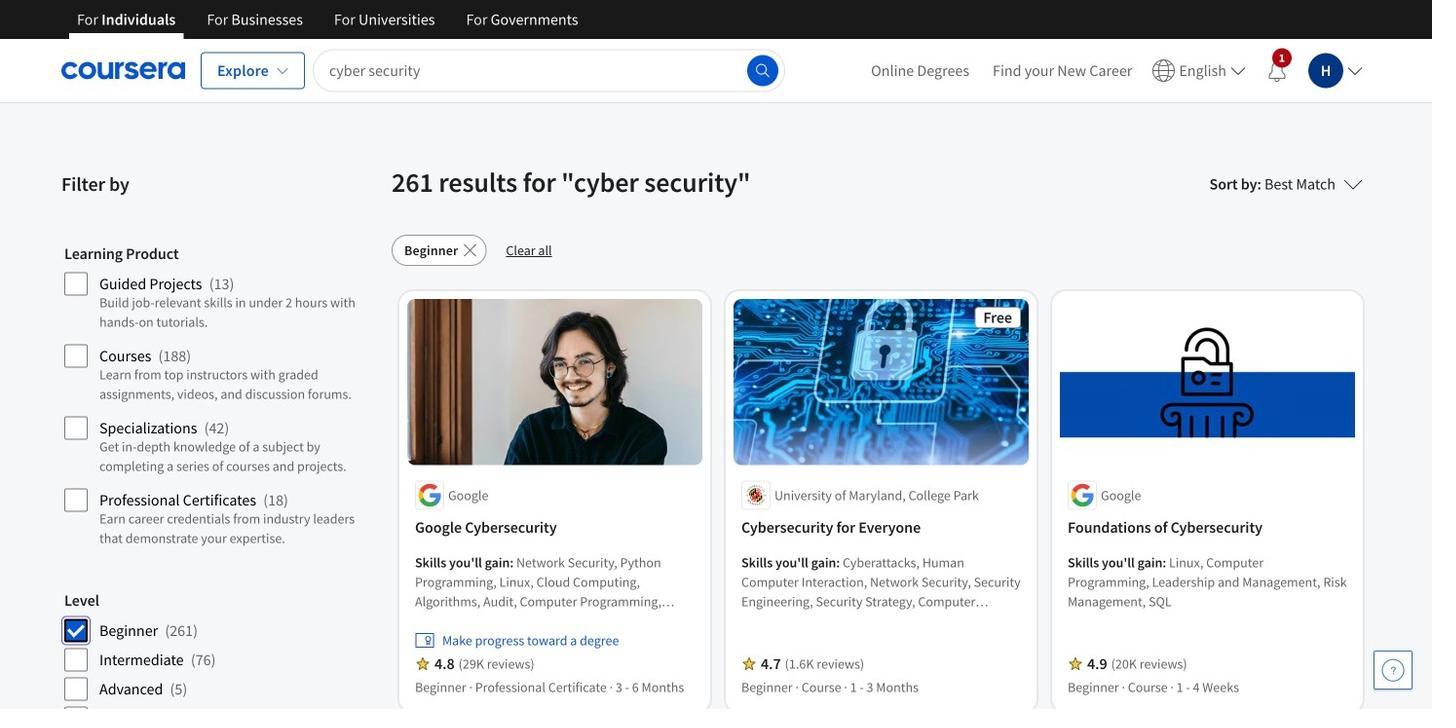 Task type: locate. For each thing, give the bounding box(es) containing it.
What do you want to learn? text field
[[313, 49, 785, 92]]

2 group from the top
[[64, 591, 357, 709]]

group
[[64, 244, 357, 560], [64, 591, 357, 709]]

help center image
[[1382, 659, 1405, 682]]

None search field
[[313, 49, 785, 92]]

1 vertical spatial group
[[64, 591, 357, 709]]

1 group from the top
[[64, 244, 357, 560]]

0 vertical spatial group
[[64, 244, 357, 560]]

menu
[[860, 39, 1371, 102]]



Task type: describe. For each thing, give the bounding box(es) containing it.
banner navigation
[[61, 0, 594, 39]]

coursera image
[[61, 55, 185, 86]]

(4.9 stars) element
[[1087, 654, 1108, 674]]

(4.7 stars) element
[[761, 654, 781, 674]]

(4.8 stars) element
[[435, 654, 455, 674]]



Task type: vqa. For each thing, say whether or not it's contained in the screenshot.
(4.9 stars) element
yes



